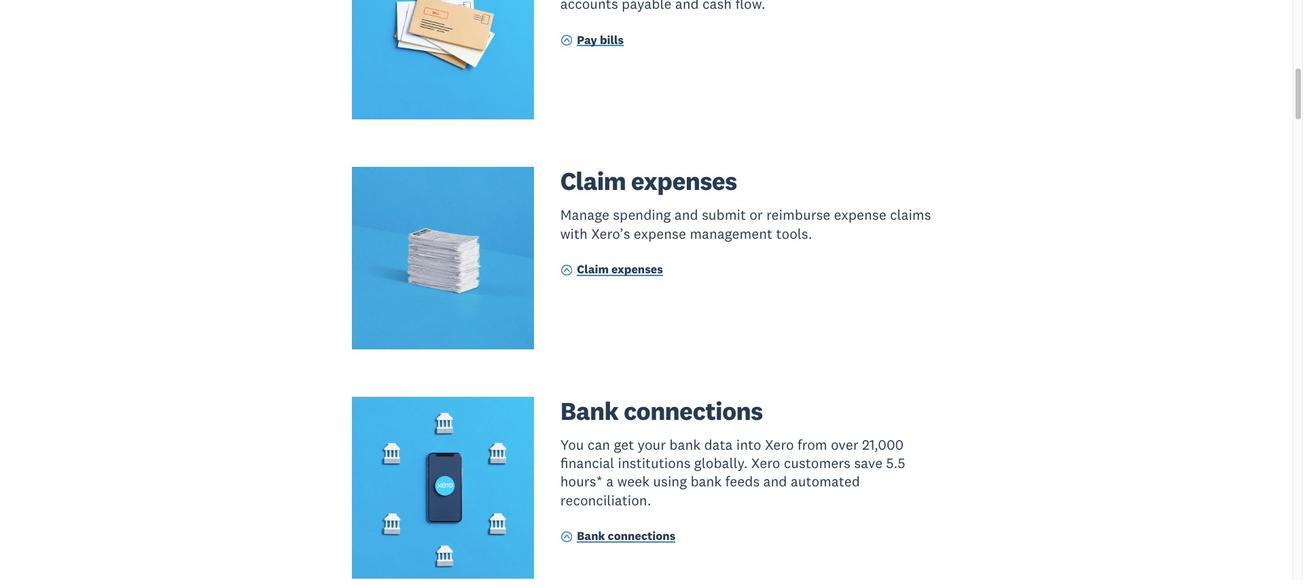 Task type: describe. For each thing, give the bounding box(es) containing it.
0 vertical spatial xero
[[765, 436, 794, 454]]

1 vertical spatial xero
[[751, 455, 780, 473]]

and inside manage spending and submit or reimburse expense claims with xero's expense management tools.
[[674, 206, 698, 224]]

bank connections inside bank connections "button"
[[577, 530, 676, 545]]

xero's
[[591, 225, 630, 243]]

customers
[[784, 455, 851, 473]]

connections inside "button"
[[608, 530, 676, 545]]

automated
[[791, 473, 860, 491]]

0 vertical spatial bank
[[669, 436, 701, 454]]

0 vertical spatial expenses
[[631, 165, 737, 197]]

institutions
[[618, 455, 691, 473]]

and inside you can get your bank data into xero from over 21,000 financial institutions globally. xero customers save 5.5 hours* a week using bank feeds and automated reconciliation.
[[763, 473, 787, 491]]

with
[[560, 225, 588, 243]]

claim expenses button
[[560, 262, 663, 281]]

using
[[653, 473, 687, 491]]

into
[[736, 436, 761, 454]]

manage spending and submit or reimburse expense claims with xero's expense management tools.
[[560, 206, 931, 243]]

bills
[[600, 32, 624, 47]]

0 vertical spatial bank
[[560, 395, 618, 427]]

claim inside button
[[577, 262, 609, 277]]

21,000
[[862, 436, 904, 454]]

1 vertical spatial bank
[[691, 473, 722, 491]]

can
[[588, 436, 610, 454]]

spending
[[613, 206, 671, 224]]

you can get your bank data into xero from over 21,000 financial institutions globally. xero customers save 5.5 hours* a week using bank feeds and automated reconciliation.
[[560, 436, 905, 510]]

management
[[690, 225, 773, 243]]

0 vertical spatial connections
[[624, 395, 763, 427]]



Task type: locate. For each thing, give the bounding box(es) containing it.
expenses down xero's on the top left of the page
[[612, 262, 663, 277]]

manage
[[560, 206, 609, 224]]

claim down xero's on the top left of the page
[[577, 262, 609, 277]]

you
[[560, 436, 584, 454]]

claim expenses inside button
[[577, 262, 663, 277]]

1 vertical spatial claim expenses
[[577, 262, 663, 277]]

expenses
[[631, 165, 737, 197], [612, 262, 663, 277]]

bank connections
[[560, 395, 763, 427], [577, 530, 676, 545]]

feeds
[[725, 473, 760, 491]]

0 horizontal spatial and
[[674, 206, 698, 224]]

bank down globally. at the bottom
[[691, 473, 722, 491]]

or
[[750, 206, 763, 224]]

connections down reconciliation.
[[608, 530, 676, 545]]

reconciliation.
[[560, 492, 651, 510]]

bank down reconciliation.
[[577, 530, 605, 545]]

0 vertical spatial and
[[674, 206, 698, 224]]

over
[[831, 436, 859, 454]]

1 vertical spatial bank
[[577, 530, 605, 545]]

claim expenses up spending on the top
[[560, 165, 737, 197]]

from
[[797, 436, 827, 454]]

tools.
[[776, 225, 812, 243]]

bank
[[560, 395, 618, 427], [577, 530, 605, 545]]

connections up data
[[624, 395, 763, 427]]

bank connections up your
[[560, 395, 763, 427]]

bank
[[669, 436, 701, 454], [691, 473, 722, 491]]

bank up the can
[[560, 395, 618, 427]]

0 horizontal spatial expense
[[634, 225, 686, 243]]

0 vertical spatial claim expenses
[[560, 165, 737, 197]]

xero down 'into'
[[751, 455, 780, 473]]

and
[[674, 206, 698, 224], [763, 473, 787, 491]]

and right feeds
[[763, 473, 787, 491]]

expense left claims at the top of the page
[[834, 206, 886, 224]]

xero
[[765, 436, 794, 454], [751, 455, 780, 473]]

submit
[[702, 206, 746, 224]]

week
[[617, 473, 650, 491]]

hours*
[[560, 473, 603, 491]]

claims
[[890, 206, 931, 224]]

expense
[[834, 206, 886, 224], [634, 225, 686, 243]]

bank connections button
[[560, 529, 676, 548]]

0 vertical spatial bank connections
[[560, 395, 763, 427]]

pay bills button
[[560, 32, 624, 51]]

1 horizontal spatial and
[[763, 473, 787, 491]]

pay
[[577, 32, 597, 47]]

claim up manage
[[560, 165, 626, 197]]

globally.
[[694, 455, 748, 473]]

1 vertical spatial claim
[[577, 262, 609, 277]]

1 vertical spatial and
[[763, 473, 787, 491]]

5.5
[[886, 455, 905, 473]]

get
[[614, 436, 634, 454]]

claim expenses down xero's on the top left of the page
[[577, 262, 663, 277]]

and left submit
[[674, 206, 698, 224]]

claim expenses
[[560, 165, 737, 197], [577, 262, 663, 277]]

bank inside bank connections "button"
[[577, 530, 605, 545]]

1 vertical spatial connections
[[608, 530, 676, 545]]

financial
[[560, 455, 614, 473]]

bank connections down reconciliation.
[[577, 530, 676, 545]]

1 vertical spatial expenses
[[612, 262, 663, 277]]

reimburse
[[766, 206, 830, 224]]

pay bills
[[577, 32, 624, 47]]

data
[[704, 436, 733, 454]]

1 horizontal spatial expense
[[834, 206, 886, 224]]

save
[[854, 455, 883, 473]]

a
[[606, 473, 614, 491]]

claim
[[560, 165, 626, 197], [577, 262, 609, 277]]

expenses up submit
[[631, 165, 737, 197]]

expenses inside button
[[612, 262, 663, 277]]

1 vertical spatial bank connections
[[577, 530, 676, 545]]

xero right 'into'
[[765, 436, 794, 454]]

your
[[638, 436, 666, 454]]

bank right your
[[669, 436, 701, 454]]

expense down spending on the top
[[634, 225, 686, 243]]

connections
[[624, 395, 763, 427], [608, 530, 676, 545]]

0 vertical spatial claim
[[560, 165, 626, 197]]



Task type: vqa. For each thing, say whether or not it's contained in the screenshot.
the bottom Claim expenses
yes



